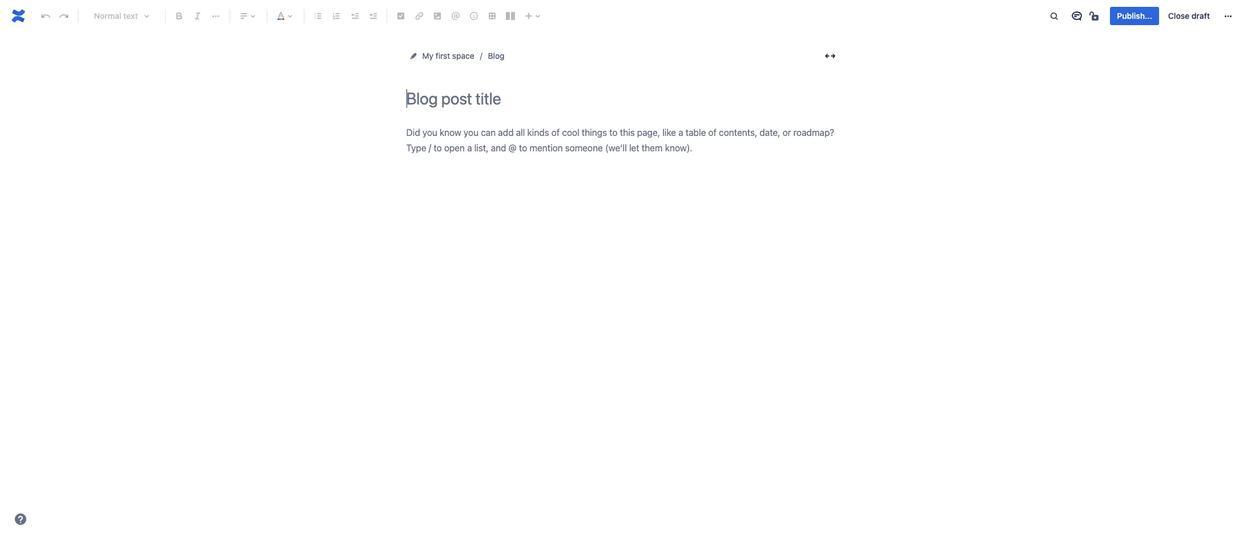 Task type: vqa. For each thing, say whether or not it's contained in the screenshot.
Template - Meeting Notes to the bottom
no



Task type: describe. For each thing, give the bounding box(es) containing it.
outdent ⇧tab image
[[348, 9, 362, 23]]

emoji image
[[467, 9, 481, 23]]

italic ⌘i image
[[191, 9, 204, 23]]

undo ⌘z image
[[39, 9, 53, 23]]

redo ⌘⇧z image
[[57, 9, 71, 23]]

publish... button
[[1111, 7, 1159, 25]]

no restrictions image
[[1089, 9, 1103, 23]]

close draft button
[[1162, 7, 1217, 25]]

publish...
[[1117, 11, 1152, 21]]

more image
[[1222, 9, 1235, 23]]

layouts image
[[504, 9, 517, 23]]

more formatting image
[[209, 9, 223, 23]]

blog link
[[488, 49, 505, 63]]

Blog post title text field
[[406, 89, 840, 108]]

first
[[436, 51, 450, 61]]

close
[[1168, 11, 1190, 21]]

space
[[452, 51, 474, 61]]

my
[[422, 51, 434, 61]]

move this blog image
[[409, 51, 418, 61]]

action item image
[[394, 9, 408, 23]]



Task type: locate. For each thing, give the bounding box(es) containing it.
bold ⌘b image
[[172, 9, 186, 23]]

confluence image
[[9, 7, 27, 25], [9, 7, 27, 25]]

blog
[[488, 51, 505, 61]]

add image, video, or file image
[[431, 9, 444, 23]]

close draft
[[1168, 11, 1210, 21]]

comment icon image
[[1071, 9, 1084, 23]]

my first space link
[[422, 49, 474, 63]]

mention image
[[449, 9, 463, 23]]

Main content area, start typing to enter text. text field
[[406, 125, 840, 156]]

link image
[[412, 9, 426, 23]]

table image
[[485, 9, 499, 23]]

make page full-width image
[[823, 49, 837, 63]]

help image
[[14, 512, 27, 526]]

indent tab image
[[366, 9, 380, 23]]

my first space
[[422, 51, 474, 61]]

bullet list ⌘⇧8 image
[[311, 9, 325, 23]]

numbered list ⌘⇧7 image
[[330, 9, 343, 23]]

find and replace image
[[1048, 9, 1061, 23]]

draft
[[1192, 11, 1210, 21]]



